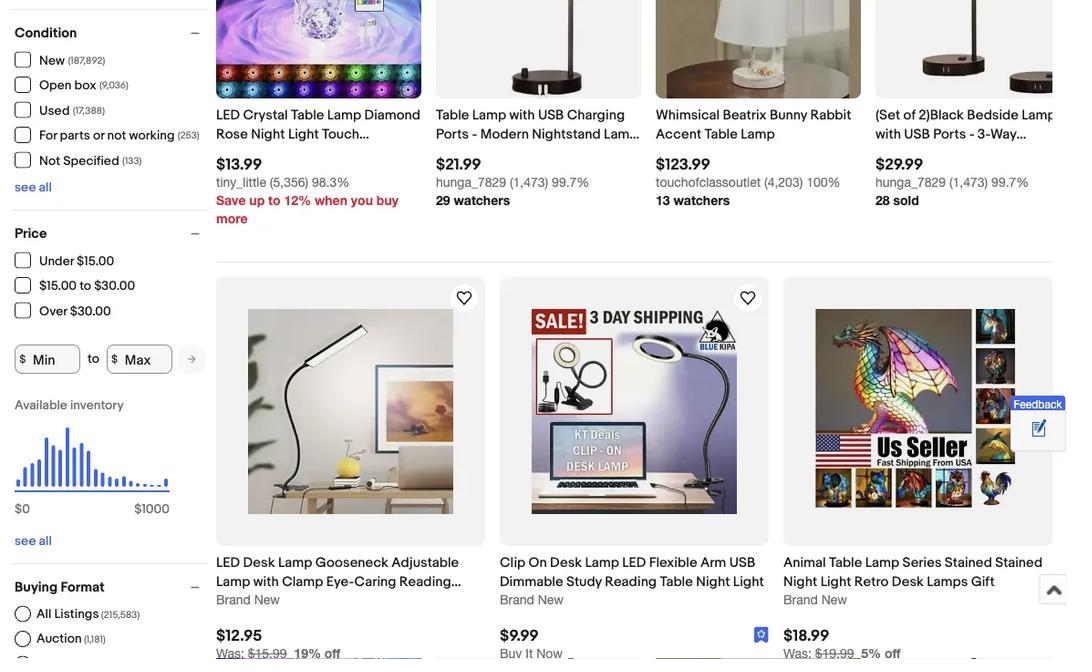 Task type: vqa. For each thing, say whether or not it's contained in the screenshot.
rightmost 'drawing'
no



Task type: locate. For each thing, give the bounding box(es) containing it.
night down crystal
[[251, 126, 285, 143]]

buying format
[[15, 579, 105, 596]]

watchers down touchofclassoutlet
[[674, 193, 730, 208]]

buying format button
[[15, 579, 208, 596]]

99.7% down "way"
[[992, 175, 1030, 190]]

watchers inside $123.99 touchofclassoutlet (4,203) 100% 13 watchers
[[674, 193, 730, 208]]

0 horizontal spatial usb
[[538, 107, 564, 124]]

table up l4.3 at top left
[[436, 107, 469, 124]]

0 horizontal spatial night
[[251, 126, 285, 143]]

2 see all button from the top
[[15, 534, 52, 549]]

- left the 3-
[[970, 126, 975, 143]]

to inside $15.00 to $30.00 link
[[80, 279, 91, 294]]

2 see all from the top
[[15, 534, 52, 549]]

lamp down "beatrix"
[[741, 126, 775, 143]]

table inside animal table lamp series stained stained night light retro desk lamps gift brand new
[[829, 555, 863, 572]]

table up touch
[[291, 107, 324, 124]]

reading
[[400, 574, 451, 591], [605, 574, 657, 591]]

0 vertical spatial bedside
[[967, 107, 1019, 124]]

series
[[903, 555, 942, 572]]

lamp up study
[[585, 555, 619, 572]]

condition button
[[15, 25, 208, 41]]

$30.00 down under $15.00
[[94, 279, 135, 294]]

reading inside led desk lamp gooseneck adjustable lamp with clamp eye-caring reading desk light
[[400, 574, 451, 591]]

1 horizontal spatial usb
[[730, 555, 756, 572]]

flexible
[[649, 555, 698, 572]]

(17,388)
[[73, 105, 105, 117]]

hunga_7829 up the sold
[[876, 175, 946, 190]]

dimmable
[[876, 145, 939, 162], [500, 574, 564, 591]]

watchers right 29
[[454, 193, 510, 208]]

0 horizontal spatial stained
[[945, 555, 993, 572]]

0 horizontal spatial brand
[[216, 593, 251, 608]]

1 ports from the left
[[436, 126, 469, 143]]

ports inside (set of 2)black bedside lamps with usb ports - 3-way dimmable - l3.22 $29.99 hunga_7829 (1,473) 99.7% 28 sold
[[934, 126, 967, 143]]

(1,473) down the l3.22
[[950, 175, 988, 190]]

lamps inside animal table lamp series stained stained night light retro desk lamps gift brand new
[[927, 574, 968, 591]]

clip on desk lamp led flexible arm usb dimmable study reading table night light image
[[532, 309, 737, 515]]

used
[[39, 103, 70, 119]]

0 vertical spatial lamps
[[1022, 107, 1063, 124]]

lamp down charging
[[604, 126, 638, 143]]

desk up brand new on the left of page
[[243, 555, 275, 572]]

brand up the $9.99
[[500, 593, 535, 608]]

2 horizontal spatial with
[[876, 126, 902, 143]]

reading down adjustable at the bottom
[[400, 574, 451, 591]]

1 see from the top
[[15, 180, 36, 195]]

lamps inside (set of 2)black bedside lamps with usb ports - 3-way dimmable - l3.22 $29.99 hunga_7829 (1,473) 99.7% 28 sold
[[1022, 107, 1063, 124]]

with
[[510, 107, 535, 124], [876, 126, 902, 143], [253, 574, 279, 591]]

caring
[[355, 574, 396, 591]]

led up brand new on the left of page
[[216, 555, 240, 572]]

brand down 'animal'
[[784, 593, 818, 608]]

usb up nightstand
[[538, 107, 564, 124]]

all down not
[[39, 180, 52, 195]]

lamp up retro in the right bottom of the page
[[866, 555, 900, 572]]

1 99.7% from the left
[[552, 175, 590, 190]]

save
[[216, 193, 246, 208]]

see for price
[[15, 534, 36, 549]]

2 hunga_7829 from the left
[[876, 175, 946, 190]]

table down flexible
[[660, 574, 693, 591]]

$ up the available
[[19, 353, 26, 366]]

None text field
[[216, 647, 287, 660], [784, 647, 855, 660], [216, 647, 287, 660], [784, 647, 855, 660]]

1 horizontal spatial watchers
[[674, 193, 730, 208]]

accent
[[656, 126, 702, 143]]

lamp up touch
[[327, 107, 362, 124]]

led crystal table lamp diamond rose night light touch atmosphere bedside bar link
[[216, 106, 422, 162]]

 (215,583) Items text field
[[99, 609, 140, 621]]

bedside
[[967, 107, 1019, 124], [297, 145, 348, 162]]

100%
[[807, 175, 841, 190]]

open
[[39, 78, 72, 94]]

1 vertical spatial see
[[15, 534, 36, 549]]

1 horizontal spatial dimmable
[[876, 145, 939, 162]]

see all button down not
[[15, 180, 52, 195]]

whimsical beatrix bunny rabbit accent table lamp heading
[[656, 107, 852, 143]]

desk down "series"
[[892, 574, 924, 591]]

usb right arm
[[730, 555, 756, 572]]

ports up l4.3 at top left
[[436, 126, 469, 143]]

clamp
[[282, 574, 323, 591]]

1 see all button from the top
[[15, 180, 52, 195]]

1 vertical spatial see all
[[15, 534, 52, 549]]

1 reading from the left
[[400, 574, 451, 591]]

night down 'animal'
[[784, 574, 818, 591]]

condition
[[15, 25, 77, 41]]

1 vertical spatial all
[[39, 534, 52, 549]]

see all
[[15, 180, 52, 195], [15, 534, 52, 549]]

99.7% down nightstand
[[552, 175, 590, 190]]

light inside clip on desk lamp led flexible arm usb dimmable study reading table night light brand new
[[733, 574, 764, 591]]

0 horizontal spatial dimmable
[[500, 574, 564, 591]]

1 hunga_7829 from the left
[[436, 175, 506, 190]]

lamp inside led crystal table lamp diamond rose night light touch atmosphere bedside bar $13.99 tiny_little (5,356) 98.3% save up to 12% when you buy more
[[327, 107, 362, 124]]

2 brand from the left
[[500, 593, 535, 608]]

dimmable down of
[[876, 145, 939, 162]]

led
[[216, 107, 240, 124], [216, 555, 240, 572], [623, 555, 646, 572]]

brand up the $12.95
[[216, 593, 251, 608]]

see all button
[[15, 180, 52, 195], [15, 534, 52, 549]]

available
[[15, 398, 67, 413]]

led inside led crystal table lamp diamond rose night light touch atmosphere bedside bar $13.99 tiny_little (5,356) 98.3% save up to 12% when you buy more
[[216, 107, 240, 124]]

1000
[[142, 502, 170, 517]]

bedside inside (set of 2)black bedside lamps with usb ports - 3-way dimmable - l3.22 $29.99 hunga_7829 (1,473) 99.7% 28 sold
[[967, 107, 1019, 124]]

1 vertical spatial $15.00
[[39, 279, 77, 294]]

(1,473)
[[510, 175, 549, 190], [950, 175, 988, 190]]

with down (set
[[876, 126, 902, 143]]

2 vertical spatial with
[[253, 574, 279, 591]]

to right up
[[268, 193, 281, 208]]

0 vertical spatial see all button
[[15, 180, 52, 195]]

2 horizontal spatial night
[[784, 574, 818, 591]]

$123.99
[[656, 156, 711, 175]]

1 watchers from the left
[[454, 193, 510, 208]]

1 horizontal spatial hunga_7829
[[876, 175, 946, 190]]

(1,473) down table lamp with usb charging ports - modern nightstand lamp - l4.3 heading
[[510, 175, 549, 190]]

lamps
[[1022, 107, 1063, 124], [927, 574, 968, 591]]

hunga_7829 inside table lamp with usb charging ports - modern nightstand lamp - l4.3 $21.99 hunga_7829 (1,473) 99.7% 29 watchers
[[436, 175, 506, 190]]

$ up 'inventory'
[[111, 353, 118, 366]]

$ 1000
[[134, 502, 170, 517]]

2 vertical spatial usb
[[730, 555, 756, 572]]

ports
[[436, 126, 469, 143], [934, 126, 967, 143]]

with up 'modern'
[[510, 107, 535, 124]]

$21.99
[[436, 156, 482, 175]]

0 horizontal spatial hunga_7829
[[436, 175, 506, 190]]

99.7%
[[552, 175, 590, 190], [992, 175, 1030, 190]]

rose
[[216, 126, 248, 143]]

$18.99
[[784, 627, 830, 647]]

1 horizontal spatial reading
[[605, 574, 657, 591]]

0 horizontal spatial 99.7%
[[552, 175, 590, 190]]

1 horizontal spatial stained
[[996, 555, 1043, 572]]

1 horizontal spatial lamps
[[1022, 107, 1063, 124]]

led up rose
[[216, 107, 240, 124]]

led inside led desk lamp gooseneck adjustable lamp with clamp eye-caring reading desk light
[[216, 555, 240, 572]]

light inside led desk lamp gooseneck adjustable lamp with clamp eye-caring reading desk light
[[251, 594, 282, 610]]

see all for price
[[15, 534, 52, 549]]

clip on desk lamp led flexible arm usb dimmable study reading table night light heading
[[500, 555, 764, 591]]

0 vertical spatial $30.00
[[94, 279, 135, 294]]

to inside led crystal table lamp diamond rose night light touch atmosphere bedside bar $13.99 tiny_little (5,356) 98.3% save up to 12% when you buy more
[[268, 193, 281, 208]]

clip
[[500, 555, 526, 572]]

(set of 2)black bedside lamps with usb ports - 3-way dimmable - l3.22 image
[[876, 0, 1068, 98]]

auction (1,181)
[[36, 632, 106, 647]]

led desk lamp gooseneck adjustable lamp with clamp eye-caring reading desk light link
[[216, 554, 485, 610]]

whimsical beatrix bunny rabbit accent table lamp image
[[656, 0, 861, 98]]

$123.99 touchofclassoutlet (4,203) 100% 13 watchers
[[656, 156, 841, 208]]

watchers
[[454, 193, 510, 208], [674, 193, 730, 208]]

2 stained from the left
[[996, 555, 1043, 572]]

1 (1,473) from the left
[[510, 175, 549, 190]]

table up retro in the right bottom of the page
[[829, 555, 863, 572]]

dimmable down on
[[500, 574, 564, 591]]

under
[[39, 254, 74, 269]]

diamond
[[365, 107, 421, 124]]

reading for led
[[605, 574, 657, 591]]

0 horizontal spatial with
[[253, 574, 279, 591]]

hunga_7829
[[436, 175, 506, 190], [876, 175, 946, 190]]

$15.00 up $15.00 to $30.00
[[77, 254, 114, 269]]

$15.00 up over $30.00 link
[[39, 279, 77, 294]]

watch clip on desk lamp led flexible arm usb dimmable study reading table night light image
[[737, 287, 759, 309]]

new up $18.99
[[822, 593, 848, 608]]

2 99.7% from the left
[[992, 175, 1030, 190]]

animal
[[784, 555, 826, 572]]

0 vertical spatial to
[[268, 193, 281, 208]]

touchofclassoutlet
[[656, 175, 761, 190]]

0 vertical spatial all
[[39, 180, 52, 195]]

3-
[[978, 126, 991, 143]]

table inside led crystal table lamp diamond rose night light touch atmosphere bedside bar $13.99 tiny_little (5,356) 98.3% save up to 12% when you buy more
[[291, 107, 324, 124]]

(1,473) inside (set of 2)black bedside lamps with usb ports - 3-way dimmable - l3.22 $29.99 hunga_7829 (1,473) 99.7% 28 sold
[[950, 175, 988, 190]]

with inside led desk lamp gooseneck adjustable lamp with clamp eye-caring reading desk light
[[253, 574, 279, 591]]

touch
[[322, 126, 360, 143]]

2 watchers from the left
[[674, 193, 730, 208]]

you
[[351, 193, 373, 208]]

1 horizontal spatial brand
[[500, 593, 535, 608]]

1 vertical spatial usb
[[905, 126, 931, 143]]

0 vertical spatial see all
[[15, 180, 52, 195]]

12%
[[284, 193, 311, 208]]

(1,473) inside table lamp with usb charging ports - modern nightstand lamp - l4.3 $21.99 hunga_7829 (1,473) 99.7% 29 watchers
[[510, 175, 549, 190]]

2 all from the top
[[39, 534, 52, 549]]

(187,892)
[[68, 55, 105, 67]]

usb
[[538, 107, 564, 124], [905, 126, 931, 143], [730, 555, 756, 572]]

$15.00
[[77, 254, 114, 269], [39, 279, 77, 294]]

desk up the $12.95
[[216, 594, 248, 610]]

0 vertical spatial with
[[510, 107, 535, 124]]

see down '0'
[[15, 534, 36, 549]]

see
[[15, 180, 36, 195], [15, 534, 36, 549]]

animal table lamp series stained stained night light retro desk lamps gift image
[[816, 309, 1021, 515]]

1 horizontal spatial ports
[[934, 126, 967, 143]]

2 see from the top
[[15, 534, 36, 549]]

led for $13.99
[[216, 107, 240, 124]]

1 all from the top
[[39, 180, 52, 195]]

table down "beatrix"
[[705, 126, 738, 143]]

night inside led crystal table lamp diamond rose night light touch atmosphere bedside bar $13.99 tiny_little (5,356) 98.3% save up to 12% when you buy more
[[251, 126, 285, 143]]

night inside clip on desk lamp led flexible arm usb dimmable study reading table night light brand new
[[696, 574, 730, 591]]

reading inside clip on desk lamp led flexible arm usb dimmable study reading table night light brand new
[[605, 574, 657, 591]]

2 (1,473) from the left
[[950, 175, 988, 190]]

$30.00 down $15.00 to $30.00
[[70, 304, 111, 319]]

l3.22
[[951, 145, 984, 162]]

adjustable
[[392, 555, 459, 572]]

1 horizontal spatial with
[[510, 107, 535, 124]]

(set of 2)black bedside lamps with usb ports - 3-way dimmable - l3.22 $29.99 hunga_7829 (1,473) 99.7% 28 sold
[[876, 107, 1063, 208]]

to right the minimum value in $ text box
[[88, 352, 99, 367]]

table inside whimsical beatrix bunny rabbit accent table lamp
[[705, 126, 738, 143]]

desk up study
[[550, 555, 582, 572]]

with up brand new on the left of page
[[253, 574, 279, 591]]

beatrix
[[723, 107, 767, 124]]

0 vertical spatial dimmable
[[876, 145, 939, 162]]

$
[[19, 353, 26, 366], [111, 353, 118, 366], [15, 502, 22, 517], [134, 502, 142, 517]]

lamp inside whimsical beatrix bunny rabbit accent table lamp
[[741, 126, 775, 143]]

2 reading from the left
[[605, 574, 657, 591]]

table lamp with usb charging ports - modern nightstand lamp - l4.3 $21.99 hunga_7829 (1,473) 99.7% 29 watchers
[[436, 107, 638, 208]]

1 vertical spatial bedside
[[297, 145, 348, 162]]

atmosphere
[[216, 145, 294, 162]]

0 horizontal spatial bedside
[[297, 145, 348, 162]]

sold
[[894, 193, 920, 208]]

usb inside table lamp with usb charging ports - modern nightstand lamp - l4.3 $21.99 hunga_7829 (1,473) 99.7% 29 watchers
[[538, 107, 564, 124]]

bedside up the 3-
[[967, 107, 1019, 124]]

dimmable inside clip on desk lamp led flexible arm usb dimmable study reading table night light brand new
[[500, 574, 564, 591]]

brand new
[[216, 593, 280, 608]]

crystal
[[243, 107, 288, 124]]

box
[[74, 78, 96, 94]]

night down arm
[[696, 574, 730, 591]]

all up buying
[[39, 534, 52, 549]]

$9.99
[[500, 627, 539, 647]]

night inside animal table lamp series stained stained night light retro desk lamps gift brand new
[[784, 574, 818, 591]]

0 vertical spatial usb
[[538, 107, 564, 124]]

usb down of
[[905, 126, 931, 143]]

$13.99
[[216, 156, 262, 175]]

0
[[22, 502, 30, 517]]

1 horizontal spatial 99.7%
[[992, 175, 1030, 190]]

for
[[39, 128, 57, 144]]

animal table lamp series stained stained night light retro desk lamps gift heading
[[784, 555, 1043, 591]]

watchers inside table lamp with usb charging ports - modern nightstand lamp - l4.3 $21.99 hunga_7829 (1,473) 99.7% 29 watchers
[[454, 193, 510, 208]]

- left the l3.22
[[943, 145, 948, 162]]

bedside down touch
[[297, 145, 348, 162]]

0 vertical spatial see
[[15, 180, 36, 195]]

(set of 2)black bedside lamps with usb ports - 3-way dimmable - l3.22 heading
[[876, 107, 1063, 162]]

0 horizontal spatial lamps
[[927, 574, 968, 591]]

all
[[39, 180, 52, 195], [39, 534, 52, 549]]

to down under $15.00
[[80, 279, 91, 294]]

$15.00 to $30.00
[[39, 279, 135, 294]]

hunga_7829 down l4.3 at top left
[[436, 175, 506, 190]]

1 horizontal spatial bedside
[[967, 107, 1019, 124]]

2 horizontal spatial usb
[[905, 126, 931, 143]]

led for light
[[216, 555, 240, 572]]

1 vertical spatial lamps
[[927, 574, 968, 591]]

night for $13.99
[[251, 126, 285, 143]]

1 horizontal spatial (1,473)
[[950, 175, 988, 190]]

2 horizontal spatial brand
[[784, 593, 818, 608]]

see all down not
[[15, 180, 52, 195]]

99.7% inside table lamp with usb charging ports - modern nightstand lamp - l4.3 $21.99 hunga_7829 (1,473) 99.7% 29 watchers
[[552, 175, 590, 190]]

1 vertical spatial with
[[876, 126, 902, 143]]

1 vertical spatial see all button
[[15, 534, 52, 549]]

ports down 2)black
[[934, 126, 967, 143]]

0 horizontal spatial ports
[[436, 126, 469, 143]]

0 horizontal spatial reading
[[400, 574, 451, 591]]

0 horizontal spatial (1,473)
[[510, 175, 549, 190]]

new down on
[[538, 593, 564, 608]]

desk inside clip on desk lamp led flexible arm usb dimmable study reading table night light brand new
[[550, 555, 582, 572]]

reading down flexible
[[605, 574, 657, 591]]

see up 'price'
[[15, 180, 36, 195]]

new inside animal table lamp series stained stained night light retro desk lamps gift brand new
[[822, 593, 848, 608]]

3 brand from the left
[[784, 593, 818, 608]]

1 brand from the left
[[216, 593, 251, 608]]

1 horizontal spatial night
[[696, 574, 730, 591]]

1 vertical spatial dimmable
[[500, 574, 564, 591]]

led left flexible
[[623, 555, 646, 572]]

led desk lamp gooseneck adjustable lamp with clamp eye-caring reading desk light heading
[[216, 555, 461, 610]]

see all down '0'
[[15, 534, 52, 549]]

0 horizontal spatial watchers
[[454, 193, 510, 208]]

1 see all from the top
[[15, 180, 52, 195]]

feedback
[[1014, 398, 1063, 410]]

1 vertical spatial to
[[80, 279, 91, 294]]

2 ports from the left
[[934, 126, 967, 143]]

see all button down '0'
[[15, 534, 52, 549]]



Task type: describe. For each thing, give the bounding box(es) containing it.
lamp inside animal table lamp series stained stained night light retro desk lamps gift brand new
[[866, 555, 900, 572]]

(9,036)
[[99, 80, 129, 92]]

working
[[129, 128, 175, 144]]

open box (9,036)
[[39, 78, 129, 94]]

with inside (set of 2)black bedside lamps with usb ports - 3-way dimmable - l3.22 $29.99 hunga_7829 (1,473) 99.7% 28 sold
[[876, 126, 902, 143]]

(set
[[876, 107, 901, 124]]

led desk lamp gooseneck adjustable lamp with clamp eye-caring reading desk light
[[216, 555, 459, 610]]

29
[[436, 193, 450, 208]]

rabbit
[[811, 107, 852, 124]]

led crystal table lamp diamond rose night light touch atmosphere bedside bar heading
[[216, 107, 421, 162]]

table inside table lamp with usb charging ports - modern nightstand lamp - l4.3 $21.99 hunga_7829 (1,473) 99.7% 29 watchers
[[436, 107, 469, 124]]

table lamp with usb charging ports - modern nightstand lamp - l4.3 image
[[436, 0, 641, 98]]

new up the $12.95
[[254, 593, 280, 608]]

over $30.00
[[39, 304, 111, 319]]

lamp up the clamp
[[278, 555, 312, 572]]

night for brand
[[784, 574, 818, 591]]

led crystal table lamp diamond rose night light touch atmosphere bedside bar $13.99 tiny_little (5,356) 98.3% save up to 12% when you buy more
[[216, 107, 421, 226]]

(1,181)
[[84, 634, 106, 646]]

$12.95
[[216, 627, 262, 647]]

led crystal table lamp diamond rose night light touch atmosphere bedside bar image
[[216, 0, 422, 98]]

$ up "buying format" dropdown button
[[134, 502, 142, 517]]

on
[[529, 555, 547, 572]]

of
[[904, 107, 916, 124]]

(133)
[[122, 155, 142, 167]]

see all button for condition
[[15, 180, 52, 195]]

ports inside table lamp with usb charging ports - modern nightstand lamp - l4.3 $21.99 hunga_7829 (1,473) 99.7% 29 watchers
[[436, 126, 469, 143]]

l4.3
[[445, 145, 471, 162]]

bedside inside led crystal table lamp diamond rose night light touch atmosphere bedside bar $13.99 tiny_little (5,356) 98.3% save up to 12% when you buy more
[[297, 145, 348, 162]]

tiny_little
[[216, 175, 266, 190]]

watch led desk lamp gooseneck adjustable lamp with clamp eye-caring reading desk light image
[[453, 287, 475, 309]]

over $30.00 link
[[15, 302, 112, 319]]

inventory
[[70, 398, 124, 413]]

graph of available inventory between $0 and $1000+ image
[[15, 398, 170, 526]]

see all button for price
[[15, 534, 52, 549]]

arm
[[701, 555, 727, 572]]

led inside clip on desk lamp led flexible arm usb dimmable study reading table night light brand new
[[623, 555, 646, 572]]

nightstand
[[532, 126, 601, 143]]

dimmable inside (set of 2)black bedside lamps with usb ports - 3-way dimmable - l3.22 $29.99 hunga_7829 (1,473) 99.7% 28 sold
[[876, 145, 939, 162]]

$29.99
[[876, 156, 924, 175]]

with inside table lamp with usb charging ports - modern nightstand lamp - l4.3 $21.99 hunga_7829 (1,473) 99.7% 29 watchers
[[510, 107, 535, 124]]

buying
[[15, 579, 58, 596]]

whimsical
[[656, 107, 720, 124]]

animal table lamp series stained stained night light retro desk lamps gift brand new
[[784, 555, 1043, 608]]

all
[[36, 607, 52, 622]]

(253)
[[178, 130, 200, 142]]

lamp up brand new on the left of page
[[216, 574, 250, 591]]

brand inside clip on desk lamp led flexible arm usb dimmable study reading table night light brand new
[[500, 593, 535, 608]]

way
[[991, 126, 1017, 143]]

(5,356)
[[270, 175, 309, 190]]

see for condition
[[15, 180, 36, 195]]

whimsical beatrix bunny rabbit accent table lamp
[[656, 107, 852, 143]]

charging
[[567, 107, 625, 124]]

$ 0
[[15, 502, 30, 517]]

light inside led crystal table lamp diamond rose night light touch atmosphere bedside bar $13.99 tiny_little (5,356) 98.3% save up to 12% when you buy more
[[288, 126, 319, 143]]

not specified (133)
[[39, 153, 142, 169]]

28
[[876, 193, 890, 208]]

$ up buying
[[15, 502, 22, 517]]

99.7% inside (set of 2)black bedside lamps with usb ports - 3-way dimmable - l3.22 $29.99 hunga_7829 (1,473) 99.7% 28 sold
[[992, 175, 1030, 190]]

specified
[[63, 153, 119, 169]]

bar
[[351, 145, 372, 162]]

all for condition
[[39, 180, 52, 195]]

all for price
[[39, 534, 52, 549]]

light inside animal table lamp series stained stained night light retro desk lamps gift brand new
[[821, 574, 852, 591]]

over
[[39, 304, 67, 319]]

see all for condition
[[15, 180, 52, 195]]

new (187,892)
[[39, 53, 105, 68]]

brand inside animal table lamp series stained stained night light retro desk lamps gift brand new
[[784, 593, 818, 608]]

table inside clip on desk lamp led flexible arm usb dimmable study reading table night light brand new
[[660, 574, 693, 591]]

under $15.00
[[39, 254, 114, 269]]

eye-
[[326, 574, 355, 591]]

parts
[[60, 128, 90, 144]]

gift
[[971, 574, 995, 591]]

whimsical beatrix bunny rabbit accent table lamp link
[[656, 106, 861, 144]]

2 vertical spatial to
[[88, 352, 99, 367]]

price button
[[15, 225, 208, 242]]

1 stained from the left
[[945, 555, 993, 572]]

led desk lamp gooseneck adjustable lamp with clamp eye-caring reading desk light image
[[248, 309, 453, 515]]

Maximum Value in $ text field
[[107, 345, 172, 374]]

 (1,181) Items text field
[[82, 634, 106, 646]]

format
[[61, 579, 105, 596]]

new inside clip on desk lamp led flexible arm usb dimmable study reading table night light brand new
[[538, 593, 564, 608]]

lamp inside clip on desk lamp led flexible arm usb dimmable study reading table night light brand new
[[585, 555, 619, 572]]

0 vertical spatial $15.00
[[77, 254, 114, 269]]

table lamp with usb charging ports - modern nightstand lamp - l4.3 heading
[[436, 107, 640, 162]]

hunga_7829 inside (set of 2)black bedside lamps with usb ports - 3-way dimmable - l3.22 $29.99 hunga_7829 (1,473) 99.7% 28 sold
[[876, 175, 946, 190]]

(set of 2)black bedside lamps with usb ports - 3-way dimmable - l3.22 link
[[876, 106, 1068, 162]]

study
[[567, 574, 602, 591]]

(4,203)
[[765, 175, 803, 190]]

clip on desk lamp led flexible arm usb dimmable study reading table night light link
[[500, 554, 769, 592]]

buy
[[377, 193, 399, 208]]

clip on desk lamp led flexible arm usb dimmable study reading table night light brand new
[[500, 555, 764, 608]]

usb inside clip on desk lamp led flexible arm usb dimmable study reading table night light brand new
[[730, 555, 756, 572]]

new up open on the top left of the page
[[39, 53, 65, 68]]

available inventory
[[15, 398, 124, 413]]

- left l4.3 at top left
[[436, 145, 441, 162]]

desk inside animal table lamp series stained stained night light retro desk lamps gift brand new
[[892, 574, 924, 591]]

or
[[93, 128, 104, 144]]

used (17,388)
[[39, 103, 105, 119]]

13
[[656, 193, 670, 208]]

animal table lamp series stained stained night light retro desk lamps gift link
[[784, 554, 1053, 592]]

98.3%
[[312, 175, 350, 190]]

all listings (215,583)
[[36, 607, 140, 622]]

1 vertical spatial $30.00
[[70, 304, 111, 319]]

- left 'modern'
[[472, 126, 478, 143]]

Minimum Value in $ text field
[[15, 345, 80, 374]]

2)black
[[919, 107, 964, 124]]

listings
[[54, 607, 99, 622]]

usb inside (set of 2)black bedside lamps with usb ports - 3-way dimmable - l3.22 $29.99 hunga_7829 (1,473) 99.7% 28 sold
[[905, 126, 931, 143]]

lamp up 'modern'
[[472, 107, 507, 124]]

reading for adjustable
[[400, 574, 451, 591]]

for parts or not working (253)
[[39, 128, 200, 144]]

(215,583)
[[101, 609, 140, 621]]

up
[[249, 193, 265, 208]]

not
[[39, 153, 60, 169]]

price
[[15, 225, 47, 242]]

not
[[107, 128, 126, 144]]



